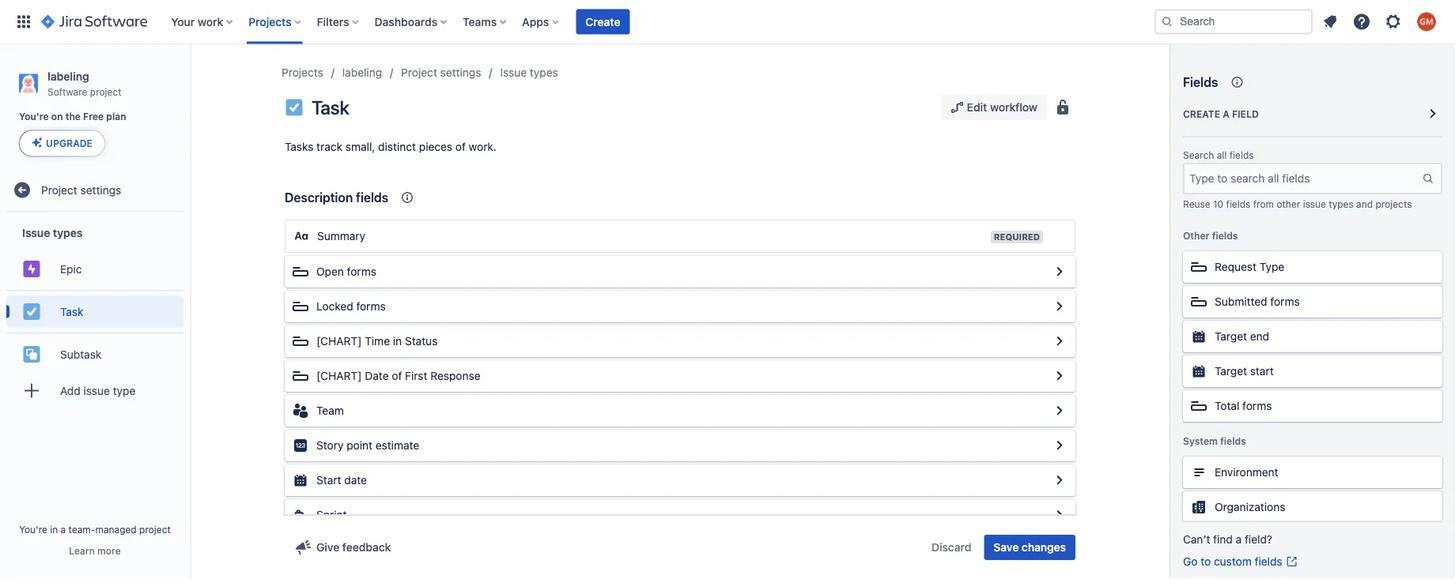 Task type: describe. For each thing, give the bounding box(es) containing it.
locked forms button
[[285, 291, 1076, 323]]

projects for projects link
[[282, 66, 323, 79]]

work
[[198, 15, 223, 28]]

edit workflow button
[[942, 95, 1047, 120]]

[chart] for [chart] time in status
[[316, 335, 362, 348]]

dashboards button
[[370, 9, 453, 34]]

open forms button
[[285, 256, 1076, 288]]

you're for you're in a team-managed project
[[19, 524, 47, 535]]

0 horizontal spatial in
[[50, 524, 58, 535]]

discard
[[932, 541, 972, 554]]

date
[[344, 474, 367, 487]]

small,
[[345, 140, 375, 153]]

no restrictions image
[[1053, 98, 1072, 117]]

submitted forms
[[1215, 295, 1300, 308]]

plan
[[106, 111, 126, 122]]

summary
[[317, 230, 365, 243]]

time
[[365, 335, 390, 348]]

edit
[[967, 101, 987, 114]]

you're for you're on the free plan
[[19, 111, 49, 122]]

tasks
[[285, 140, 314, 153]]

find
[[1213, 533, 1233, 547]]

task group
[[6, 290, 183, 332]]

edit workflow
[[967, 101, 1038, 114]]

appswitcher icon image
[[14, 12, 33, 31]]

total
[[1215, 400, 1240, 413]]

task inside group
[[60, 305, 83, 318]]

labeling link
[[342, 63, 382, 82]]

issue types link
[[500, 63, 558, 82]]

feedback
[[342, 541, 391, 554]]

distinct
[[378, 140, 416, 153]]

1 vertical spatial types
[[1329, 198, 1354, 210]]

other
[[1277, 198, 1301, 210]]

create for create
[[586, 15, 620, 28]]

more information about the context fields image
[[398, 188, 417, 207]]

reuse 10 fields from other issue types and projects
[[1183, 198, 1412, 210]]

team-
[[68, 524, 95, 535]]

response
[[430, 370, 481, 383]]

custom
[[1214, 556, 1252, 569]]

and
[[1356, 198, 1373, 210]]

save changes button
[[984, 535, 1076, 561]]

add issue type button
[[6, 375, 183, 407]]

sidebar navigation image
[[172, 63, 207, 95]]

open field configuration image for locked
[[1050, 297, 1069, 316]]

filters button
[[312, 9, 365, 34]]

discard button
[[922, 535, 981, 561]]

submitted forms button
[[1183, 286, 1443, 318]]

1 horizontal spatial project settings
[[401, 66, 481, 79]]

learn more button
[[69, 545, 121, 558]]

target end
[[1215, 330, 1269, 343]]

[chart] date of first response button
[[285, 361, 1076, 392]]

open field configuration image for story
[[1050, 437, 1069, 456]]

description fields
[[285, 190, 388, 205]]

story point estimate
[[316, 439, 419, 452]]

start
[[1250, 365, 1274, 378]]

open
[[316, 265, 344, 278]]

fields right 10
[[1226, 198, 1251, 210]]

give
[[316, 541, 339, 554]]

create a field
[[1183, 108, 1259, 119]]

fields left more information about the context fields icon
[[356, 190, 388, 205]]

1 horizontal spatial task
[[312, 96, 349, 119]]

project settings inside project settings "link"
[[41, 183, 121, 196]]

total forms button
[[1183, 391, 1443, 422]]

a for can't find a field?
[[1236, 533, 1242, 547]]

submitted
[[1215, 295, 1268, 308]]

issue inside add issue type button
[[83, 384, 110, 397]]

projects link
[[282, 63, 323, 82]]

more
[[97, 546, 121, 557]]

add issue type image
[[22, 381, 41, 400]]

0 horizontal spatial types
[[53, 226, 83, 239]]

on
[[51, 111, 63, 122]]

team button
[[285, 395, 1076, 427]]

1 vertical spatial issue types
[[22, 226, 83, 239]]

open field configuration image for start
[[1050, 471, 1069, 490]]

sprint button
[[285, 500, 1076, 531]]

10
[[1213, 198, 1224, 210]]

issue type icon image
[[285, 98, 304, 117]]

your
[[171, 15, 195, 28]]

system fields
[[1183, 436, 1246, 447]]

give feedback button
[[285, 535, 401, 561]]

save
[[994, 541, 1019, 554]]

system
[[1183, 436, 1218, 447]]

description
[[285, 190, 353, 205]]

target start
[[1215, 365, 1274, 378]]

banner containing your work
[[0, 0, 1455, 44]]

forms for open forms
[[347, 265, 376, 278]]

group containing issue types
[[6, 212, 183, 416]]

teams button
[[458, 9, 513, 34]]

1 horizontal spatial issue
[[500, 66, 527, 79]]

team
[[316, 405, 344, 418]]

add issue type
[[60, 384, 136, 397]]

types inside issue types link
[[530, 66, 558, 79]]

a for you're in a team-managed project
[[61, 524, 66, 535]]

type
[[1260, 261, 1285, 274]]

epic
[[60, 263, 82, 276]]

target for target start
[[1215, 365, 1247, 378]]

software
[[47, 86, 87, 97]]

search
[[1183, 150, 1214, 161]]

open field configuration image for open
[[1050, 263, 1069, 282]]

pieces
[[419, 140, 452, 153]]

0 horizontal spatial project settings link
[[6, 174, 183, 206]]

story
[[316, 439, 344, 452]]

go to custom fields
[[1183, 556, 1283, 569]]

organizations
[[1215, 501, 1286, 514]]

0 vertical spatial issue types
[[500, 66, 558, 79]]

your work
[[171, 15, 223, 28]]

filters
[[317, 15, 349, 28]]

project inside labeling software project
[[90, 86, 121, 97]]

of inside button
[[392, 370, 402, 383]]

1 vertical spatial project
[[41, 183, 77, 196]]



Task type: locate. For each thing, give the bounding box(es) containing it.
1 open field configuration image from the top
[[1050, 263, 1069, 282]]

0 horizontal spatial a
[[61, 524, 66, 535]]

teams
[[463, 15, 497, 28]]

of left the work.
[[455, 140, 466, 153]]

2 you're from the top
[[19, 524, 47, 535]]

[chart] up team
[[316, 370, 362, 383]]

open field configuration image
[[1050, 263, 1069, 282], [1050, 297, 1069, 316], [1050, 402, 1069, 421], [1050, 437, 1069, 456], [1050, 471, 1069, 490], [1050, 506, 1069, 525]]

2 open field configuration image from the top
[[1050, 297, 1069, 316]]

1 vertical spatial project settings link
[[6, 174, 183, 206]]

0 horizontal spatial project
[[41, 183, 77, 196]]

can't find a field?
[[1183, 533, 1273, 547]]

primary element
[[9, 0, 1155, 44]]

1 horizontal spatial issue
[[1303, 198, 1326, 210]]

1 horizontal spatial a
[[1223, 108, 1230, 119]]

your work button
[[166, 9, 239, 34]]

0 vertical spatial project
[[90, 86, 121, 97]]

create button
[[576, 9, 630, 34]]

1 horizontal spatial issue types
[[500, 66, 558, 79]]

types left and
[[1329, 198, 1354, 210]]

from
[[1253, 198, 1274, 210]]

apps
[[522, 15, 549, 28]]

environment
[[1215, 466, 1279, 479]]

jira software image
[[41, 12, 147, 31], [41, 12, 147, 31]]

0 vertical spatial settings
[[440, 66, 481, 79]]

6 open field configuration image from the top
[[1050, 506, 1069, 525]]

open field configuration image inside story point estimate button
[[1050, 437, 1069, 456]]

1 horizontal spatial labeling
[[342, 66, 382, 79]]

task link
[[6, 296, 183, 328]]

1 vertical spatial projects
[[282, 66, 323, 79]]

issue types up epic
[[22, 226, 83, 239]]

1 vertical spatial you're
[[19, 524, 47, 535]]

forms for submitted forms
[[1271, 295, 1300, 308]]

fields right system
[[1220, 436, 1246, 447]]

to
[[1201, 556, 1211, 569]]

0 vertical spatial of
[[455, 140, 466, 153]]

[chart] time in status
[[316, 335, 438, 348]]

Type to search all fields text field
[[1185, 165, 1422, 193]]

0 vertical spatial open field configuration image
[[1050, 332, 1069, 351]]

you're left team-
[[19, 524, 47, 535]]

open field configuration image inside open forms button
[[1050, 263, 1069, 282]]

forms for locked forms
[[356, 300, 386, 313]]

[chart]
[[316, 335, 362, 348], [316, 370, 362, 383]]

0 vertical spatial you're
[[19, 111, 49, 122]]

1 vertical spatial settings
[[80, 183, 121, 196]]

save changes
[[994, 541, 1066, 554]]

go
[[1183, 556, 1198, 569]]

subtask link
[[6, 339, 183, 370]]

open field configuration image for [chart] time in status
[[1050, 332, 1069, 351]]

a
[[1223, 108, 1230, 119], [61, 524, 66, 535], [1236, 533, 1242, 547]]

search image
[[1161, 15, 1174, 28]]

1 horizontal spatial types
[[530, 66, 558, 79]]

project right managed
[[139, 524, 171, 535]]

Search field
[[1155, 9, 1313, 34]]

all
[[1217, 150, 1227, 161]]

forms for total forms
[[1243, 400, 1272, 413]]

1 [chart] from the top
[[316, 335, 362, 348]]

in left team-
[[50, 524, 58, 535]]

request
[[1215, 261, 1257, 274]]

projects up issue type icon
[[282, 66, 323, 79]]

1 vertical spatial create
[[1183, 108, 1220, 119]]

project up plan
[[90, 86, 121, 97]]

banner
[[0, 0, 1455, 44]]

0 vertical spatial project settings link
[[401, 63, 481, 82]]

fields left 'this link will be opened in a new tab' image
[[1255, 556, 1283, 569]]

more information about the fields image
[[1228, 73, 1247, 92]]

other fields
[[1183, 230, 1238, 241]]

forms right open
[[347, 265, 376, 278]]

0 vertical spatial types
[[530, 66, 558, 79]]

0 vertical spatial target
[[1215, 330, 1247, 343]]

open field configuration image inside start date button
[[1050, 471, 1069, 490]]

0 horizontal spatial project settings
[[41, 183, 121, 196]]

labeling for labeling
[[342, 66, 382, 79]]

project settings link
[[401, 63, 481, 82], [6, 174, 183, 206]]

search all fields
[[1183, 150, 1254, 161]]

epic link
[[6, 253, 183, 285]]

1 vertical spatial issue
[[22, 226, 50, 239]]

[chart] down locked
[[316, 335, 362, 348]]

locked
[[316, 300, 353, 313]]

task right issue type icon
[[312, 96, 349, 119]]

of
[[455, 140, 466, 153], [392, 370, 402, 383]]

forms
[[347, 265, 376, 278], [1271, 295, 1300, 308], [356, 300, 386, 313], [1243, 400, 1272, 413]]

2 target from the top
[[1215, 365, 1247, 378]]

4 open field configuration image from the top
[[1050, 437, 1069, 456]]

[chart] date of first response
[[316, 370, 481, 383]]

1 horizontal spatial create
[[1183, 108, 1220, 119]]

in right time
[[393, 335, 402, 348]]

target left end
[[1215, 330, 1247, 343]]

0 horizontal spatial project
[[90, 86, 121, 97]]

locked forms
[[316, 300, 386, 313]]

settings down teams
[[440, 66, 481, 79]]

group
[[6, 212, 183, 416]]

forms down type
[[1271, 295, 1300, 308]]

1 horizontal spatial of
[[455, 140, 466, 153]]

[chart] inside button
[[316, 370, 362, 383]]

this link will be opened in a new tab image
[[1286, 556, 1298, 569]]

managed
[[95, 524, 137, 535]]

1 vertical spatial [chart]
[[316, 370, 362, 383]]

types down "apps" dropdown button
[[530, 66, 558, 79]]

0 vertical spatial projects
[[249, 15, 292, 28]]

start date
[[316, 474, 367, 487]]

1 target from the top
[[1215, 330, 1247, 343]]

projects
[[1376, 198, 1412, 210]]

in inside [chart] time in status button
[[393, 335, 402, 348]]

1 vertical spatial open field configuration image
[[1050, 367, 1069, 386]]

2 horizontal spatial a
[[1236, 533, 1242, 547]]

of left first on the bottom of the page
[[392, 370, 402, 383]]

your profile and settings image
[[1417, 12, 1436, 31]]

fields right all at the right top of the page
[[1230, 150, 1254, 161]]

issue right add
[[83, 384, 110, 397]]

0 vertical spatial project
[[401, 66, 437, 79]]

project down upgrade button
[[41, 183, 77, 196]]

start date button
[[285, 465, 1076, 497]]

labeling
[[342, 66, 382, 79], [47, 70, 89, 83]]

type
[[113, 384, 136, 397]]

open field configuration image
[[1050, 332, 1069, 351], [1050, 367, 1069, 386]]

0 horizontal spatial issue types
[[22, 226, 83, 239]]

0 vertical spatial [chart]
[[316, 335, 362, 348]]

target left start
[[1215, 365, 1247, 378]]

learn more
[[69, 546, 121, 557]]

1 vertical spatial task
[[60, 305, 83, 318]]

give feedback
[[316, 541, 391, 554]]

estimate
[[375, 439, 419, 452]]

you're on the free plan
[[19, 111, 126, 122]]

project settings down the upgrade
[[41, 183, 121, 196]]

learn
[[69, 546, 95, 557]]

task down epic
[[60, 305, 83, 318]]

[chart] inside button
[[316, 335, 362, 348]]

projects inside popup button
[[249, 15, 292, 28]]

2 open field configuration image from the top
[[1050, 367, 1069, 386]]

0 horizontal spatial task
[[60, 305, 83, 318]]

other
[[1183, 230, 1210, 241]]

point
[[347, 439, 373, 452]]

create inside create button
[[586, 15, 620, 28]]

0 horizontal spatial settings
[[80, 183, 121, 196]]

labeling down filters popup button
[[342, 66, 382, 79]]

issue types
[[500, 66, 558, 79], [22, 226, 83, 239]]

labeling software project
[[47, 70, 121, 97]]

3 open field configuration image from the top
[[1050, 402, 1069, 421]]

add
[[60, 384, 80, 397]]

upgrade button
[[20, 131, 104, 156]]

types up epic
[[53, 226, 83, 239]]

0 vertical spatial task
[[312, 96, 349, 119]]

1 vertical spatial issue
[[83, 384, 110, 397]]

forms up "[chart] time in status"
[[356, 300, 386, 313]]

sprint
[[316, 509, 347, 522]]

field?
[[1245, 533, 1273, 547]]

projects button
[[244, 9, 307, 34]]

a left team-
[[61, 524, 66, 535]]

0 horizontal spatial issue
[[22, 226, 50, 239]]

project settings down dashboards dropdown button
[[401, 66, 481, 79]]

apps button
[[517, 9, 565, 34]]

5 open field configuration image from the top
[[1050, 471, 1069, 490]]

projects right work
[[249, 15, 292, 28]]

0 horizontal spatial issue
[[83, 384, 110, 397]]

subtask
[[60, 348, 102, 361]]

forms inside locked forms button
[[356, 300, 386, 313]]

0 vertical spatial issue
[[500, 66, 527, 79]]

create for create a field
[[1183, 108, 1220, 119]]

types
[[530, 66, 558, 79], [1329, 198, 1354, 210], [53, 226, 83, 239]]

0 vertical spatial in
[[393, 335, 402, 348]]

1 you're from the top
[[19, 111, 49, 122]]

settings
[[440, 66, 481, 79], [80, 183, 121, 196]]

create down fields
[[1183, 108, 1220, 119]]

total forms
[[1215, 400, 1272, 413]]

organizations button
[[1183, 492, 1443, 524]]

issue types down apps
[[500, 66, 558, 79]]

tasks track small, distinct pieces of work.
[[285, 140, 497, 153]]

request type
[[1215, 261, 1285, 274]]

project down dashboards dropdown button
[[401, 66, 437, 79]]

0 vertical spatial project settings
[[401, 66, 481, 79]]

project settings link down dashboards dropdown button
[[401, 63, 481, 82]]

open field configuration image for [chart] date of first response
[[1050, 367, 1069, 386]]

end
[[1250, 330, 1269, 343]]

a left the field
[[1223, 108, 1230, 119]]

issue down apps
[[500, 66, 527, 79]]

1 horizontal spatial project settings link
[[401, 63, 481, 82]]

help image
[[1352, 12, 1371, 31]]

labeling up software
[[47, 70, 89, 83]]

create right "apps" dropdown button
[[586, 15, 620, 28]]

target for target end
[[1215, 330, 1247, 343]]

1 vertical spatial project settings
[[41, 183, 121, 196]]

labeling inside labeling software project
[[47, 70, 89, 83]]

0 vertical spatial issue
[[1303, 198, 1326, 210]]

0 horizontal spatial labeling
[[47, 70, 89, 83]]

target
[[1215, 330, 1247, 343], [1215, 365, 1247, 378]]

notifications image
[[1321, 12, 1340, 31]]

[chart] for [chart] date of first response
[[316, 370, 362, 383]]

2 horizontal spatial types
[[1329, 198, 1354, 210]]

1 vertical spatial target
[[1215, 365, 1247, 378]]

1 horizontal spatial project
[[139, 524, 171, 535]]

labeling for labeling software project
[[47, 70, 89, 83]]

1 vertical spatial project
[[139, 524, 171, 535]]

1 horizontal spatial in
[[393, 335, 402, 348]]

open forms
[[316, 265, 376, 278]]

open field configuration image inside the "team" button
[[1050, 402, 1069, 421]]

forms inside the total forms button
[[1243, 400, 1272, 413]]

fields
[[1230, 150, 1254, 161], [356, 190, 388, 205], [1226, 198, 1251, 210], [1212, 230, 1238, 241], [1220, 436, 1246, 447], [1255, 556, 1283, 569]]

open field configuration image inside sprint button
[[1050, 506, 1069, 525]]

project
[[90, 86, 121, 97], [139, 524, 171, 535]]

1 horizontal spatial settings
[[440, 66, 481, 79]]

first
[[405, 370, 427, 383]]

fields right other
[[1212, 230, 1238, 241]]

forms right total
[[1243, 400, 1272, 413]]

forms inside open forms button
[[347, 265, 376, 278]]

forms inside submitted forms 'button'
[[1271, 295, 1300, 308]]

1 horizontal spatial project
[[401, 66, 437, 79]]

0 horizontal spatial of
[[392, 370, 402, 383]]

you're in a team-managed project
[[19, 524, 171, 535]]

1 open field configuration image from the top
[[1050, 332, 1069, 351]]

a right "find"
[[1236, 533, 1242, 547]]

upgrade
[[46, 138, 92, 149]]

story point estimate button
[[285, 430, 1076, 462]]

1 vertical spatial in
[[50, 524, 58, 535]]

2 [chart] from the top
[[316, 370, 362, 383]]

0 horizontal spatial create
[[586, 15, 620, 28]]

open field configuration image inside the "[chart] date of first response" button
[[1050, 367, 1069, 386]]

open field configuration image inside locked forms button
[[1050, 297, 1069, 316]]

create
[[586, 15, 620, 28], [1183, 108, 1220, 119]]

go to custom fields link
[[1183, 554, 1298, 570]]

target start button
[[1183, 356, 1443, 388]]

workflow
[[990, 101, 1038, 114]]

issue up epic link
[[22, 226, 50, 239]]

1 vertical spatial of
[[392, 370, 402, 383]]

you're left on
[[19, 111, 49, 122]]

projects for projects popup button
[[249, 15, 292, 28]]

dashboards
[[375, 15, 437, 28]]

settings image
[[1384, 12, 1403, 31]]

2 vertical spatial types
[[53, 226, 83, 239]]

issue right other
[[1303, 198, 1326, 210]]

settings down the upgrade
[[80, 183, 121, 196]]

open field configuration image inside [chart] time in status button
[[1050, 332, 1069, 351]]

project settings link down the upgrade
[[6, 174, 183, 206]]

environment button
[[1183, 457, 1443, 489]]

0 vertical spatial create
[[586, 15, 620, 28]]

status
[[405, 335, 438, 348]]



Task type: vqa. For each thing, say whether or not it's contained in the screenshot.
the open "image"
no



